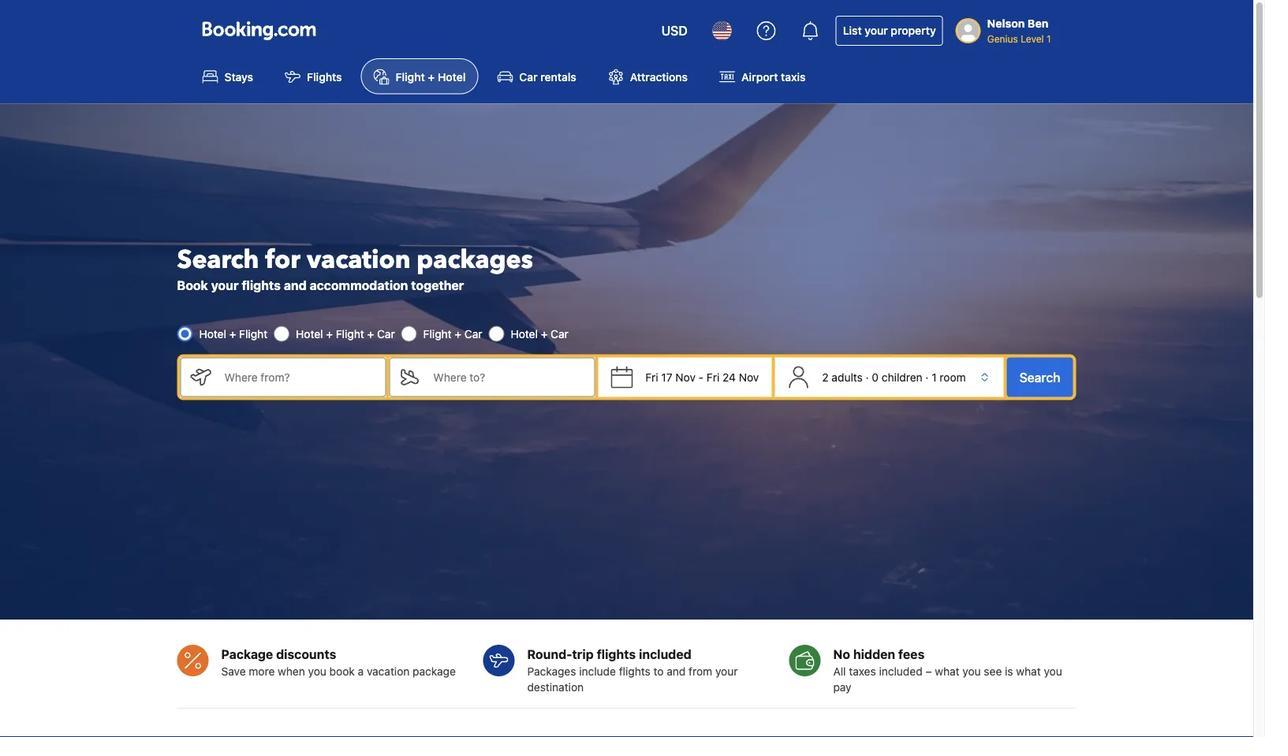 Task type: describe. For each thing, give the bounding box(es) containing it.
room
[[940, 371, 966, 384]]

round-
[[527, 647, 572, 662]]

-
[[699, 371, 704, 384]]

property
[[891, 24, 936, 37]]

24
[[723, 371, 736, 384]]

airport taxis link
[[707, 58, 819, 94]]

book
[[330, 665, 355, 678]]

package
[[413, 665, 456, 678]]

list your property link
[[836, 16, 943, 46]]

included inside round-trip flights included packages include flights to and from your destination
[[639, 647, 692, 662]]

included inside the no hidden fees all taxes included – what you see is what you pay
[[879, 665, 923, 678]]

attractions
[[630, 70, 688, 83]]

accommodation
[[310, 278, 408, 293]]

package discounts save more when you book a vacation package
[[221, 647, 456, 678]]

1 fri from the left
[[646, 371, 659, 384]]

fees
[[899, 647, 925, 662]]

destination
[[527, 681, 584, 694]]

2 what from the left
[[1017, 665, 1041, 678]]

airport taxis
[[742, 70, 806, 83]]

+ for hotel + flight + car
[[326, 327, 333, 341]]

round-trip flights included packages include flights to and from your destination
[[527, 647, 738, 694]]

hotel + car
[[511, 327, 569, 341]]

flights
[[307, 70, 342, 83]]

discounts
[[276, 647, 336, 662]]

2
[[822, 371, 829, 384]]

+ for flight + hotel
[[428, 70, 435, 83]]

ben
[[1028, 17, 1049, 30]]

+ for flight + car
[[455, 327, 462, 341]]

hotel for hotel + flight + car
[[296, 327, 323, 341]]

search for search for vacation packages book your flights and accommodation together
[[177, 243, 259, 277]]

and inside round-trip flights included packages include flights to and from your destination
[[667, 665, 686, 678]]

car rentals link
[[485, 58, 589, 94]]

nelson ben genius level 1
[[988, 17, 1051, 44]]

airport
[[742, 70, 778, 83]]

include
[[579, 665, 616, 678]]

hotel + flight + car
[[296, 327, 395, 341]]

more
[[249, 665, 275, 678]]

your inside the search for vacation packages book your flights and accommodation together
[[211, 278, 239, 293]]

flight + hotel
[[396, 70, 466, 83]]

no hidden fees all taxes included – what you see is what you pay
[[834, 647, 1063, 694]]

0
[[872, 371, 879, 384]]

booking.com online hotel reservations image
[[202, 21, 316, 40]]

flight + hotel link
[[361, 58, 478, 94]]

package
[[221, 647, 273, 662]]

vacation inside the search for vacation packages book your flights and accommodation together
[[307, 243, 411, 277]]

rentals
[[541, 70, 577, 83]]

a
[[358, 665, 364, 678]]

together
[[411, 278, 464, 293]]

1 nov from the left
[[676, 371, 696, 384]]

flight + car
[[423, 327, 483, 341]]

–
[[926, 665, 932, 678]]

packages
[[417, 243, 533, 277]]

2 adults · 0 children · 1 room
[[822, 371, 966, 384]]

flights link
[[272, 58, 355, 94]]

+ for hotel + flight
[[229, 327, 236, 341]]

fri 17 nov - fri 24 nov
[[646, 371, 759, 384]]

1 what from the left
[[935, 665, 960, 678]]

trip
[[572, 647, 594, 662]]

vacation inside package discounts save more when you book a vacation package
[[367, 665, 410, 678]]

hotel + flight
[[199, 327, 268, 341]]

flights for for
[[242, 278, 281, 293]]

hotel for hotel + flight
[[199, 327, 226, 341]]

pay
[[834, 681, 852, 694]]



Task type: locate. For each thing, give the bounding box(es) containing it.
included
[[639, 647, 692, 662], [879, 665, 923, 678]]

you
[[308, 665, 327, 678], [963, 665, 981, 678], [1044, 665, 1063, 678]]

0 horizontal spatial search
[[177, 243, 259, 277]]

book
[[177, 278, 208, 293]]

vacation right a
[[367, 665, 410, 678]]

1 horizontal spatial what
[[1017, 665, 1041, 678]]

3 you from the left
[[1044, 665, 1063, 678]]

2 you from the left
[[963, 665, 981, 678]]

adults
[[832, 371, 863, 384]]

2 vertical spatial your
[[716, 665, 738, 678]]

list your property
[[843, 24, 936, 37]]

list
[[843, 24, 862, 37]]

2 horizontal spatial you
[[1044, 665, 1063, 678]]

stays link
[[190, 58, 266, 94]]

included up to
[[639, 647, 692, 662]]

what
[[935, 665, 960, 678], [1017, 665, 1041, 678]]

and
[[284, 278, 307, 293], [667, 665, 686, 678]]

attractions link
[[596, 58, 701, 94]]

and inside the search for vacation packages book your flights and accommodation together
[[284, 278, 307, 293]]

search for search
[[1020, 370, 1061, 385]]

1 horizontal spatial ·
[[926, 371, 929, 384]]

· left 0
[[866, 371, 869, 384]]

2 nov from the left
[[739, 371, 759, 384]]

0 horizontal spatial nov
[[676, 371, 696, 384]]

flights left to
[[619, 665, 651, 678]]

children
[[882, 371, 923, 384]]

your right "from"
[[716, 665, 738, 678]]

2 horizontal spatial your
[[865, 24, 888, 37]]

0 vertical spatial 1
[[1047, 33, 1051, 44]]

1 vertical spatial your
[[211, 278, 239, 293]]

level
[[1021, 33, 1044, 44]]

all
[[834, 665, 846, 678]]

1 horizontal spatial you
[[963, 665, 981, 678]]

1 left room
[[932, 371, 937, 384]]

your right list
[[865, 24, 888, 37]]

you right is
[[1044, 665, 1063, 678]]

1 vertical spatial included
[[879, 665, 923, 678]]

search
[[177, 243, 259, 277], [1020, 370, 1061, 385]]

search inside button
[[1020, 370, 1061, 385]]

Where from? field
[[212, 358, 386, 397]]

1 right level
[[1047, 33, 1051, 44]]

1 horizontal spatial included
[[879, 665, 923, 678]]

what right is
[[1017, 665, 1041, 678]]

0 horizontal spatial 1
[[932, 371, 937, 384]]

nelson
[[988, 17, 1025, 30]]

is
[[1005, 665, 1014, 678]]

usd button
[[652, 12, 697, 50]]

0 horizontal spatial included
[[639, 647, 692, 662]]

17
[[662, 371, 673, 384]]

usd
[[662, 23, 688, 38]]

your inside round-trip flights included packages include flights to and from your destination
[[716, 665, 738, 678]]

1 vertical spatial vacation
[[367, 665, 410, 678]]

1 vertical spatial and
[[667, 665, 686, 678]]

vacation up accommodation
[[307, 243, 411, 277]]

nov
[[676, 371, 696, 384], [739, 371, 759, 384]]

flights down for
[[242, 278, 281, 293]]

1 vertical spatial 1
[[932, 371, 937, 384]]

you inside package discounts save more when you book a vacation package
[[308, 665, 327, 678]]

+ for hotel + car
[[541, 327, 548, 341]]

0 vertical spatial search
[[177, 243, 259, 277]]

flight
[[396, 70, 425, 83], [239, 327, 268, 341], [336, 327, 364, 341], [423, 327, 452, 341]]

1 · from the left
[[866, 371, 869, 384]]

1 horizontal spatial your
[[716, 665, 738, 678]]

fri right -
[[707, 371, 720, 384]]

taxis
[[781, 70, 806, 83]]

0 vertical spatial flights
[[242, 278, 281, 293]]

1 horizontal spatial nov
[[739, 371, 759, 384]]

vacation
[[307, 243, 411, 277], [367, 665, 410, 678]]

1 vertical spatial flights
[[597, 647, 636, 662]]

·
[[866, 371, 869, 384], [926, 371, 929, 384]]

stays
[[224, 70, 253, 83]]

flights for trip
[[619, 665, 651, 678]]

no
[[834, 647, 851, 662]]

when
[[278, 665, 305, 678]]

hotel for hotel + car
[[511, 327, 538, 341]]

for
[[265, 243, 301, 277]]

1 horizontal spatial and
[[667, 665, 686, 678]]

search for vacation packages book your flights and accommodation together
[[177, 243, 533, 293]]

save
[[221, 665, 246, 678]]

0 vertical spatial and
[[284, 278, 307, 293]]

1 horizontal spatial search
[[1020, 370, 1061, 385]]

you down the discounts
[[308, 665, 327, 678]]

packages
[[527, 665, 576, 678]]

you left see at the right bottom of the page
[[963, 665, 981, 678]]

0 vertical spatial included
[[639, 647, 692, 662]]

your right book
[[211, 278, 239, 293]]

flights
[[242, 278, 281, 293], [597, 647, 636, 662], [619, 665, 651, 678]]

0 horizontal spatial what
[[935, 665, 960, 678]]

2 vertical spatial flights
[[619, 665, 651, 678]]

to
[[654, 665, 664, 678]]

1 horizontal spatial 1
[[1047, 33, 1051, 44]]

1 inside nelson ben genius level 1
[[1047, 33, 1051, 44]]

fri left 17
[[646, 371, 659, 384]]

2 fri from the left
[[707, 371, 720, 384]]

genius
[[988, 33, 1019, 44]]

car rentals
[[520, 70, 577, 83]]

your
[[865, 24, 888, 37], [211, 278, 239, 293], [716, 665, 738, 678]]

and down for
[[284, 278, 307, 293]]

search inside the search for vacation packages book your flights and accommodation together
[[177, 243, 259, 277]]

car
[[520, 70, 538, 83], [377, 327, 395, 341], [465, 327, 483, 341], [551, 327, 569, 341]]

see
[[984, 665, 1002, 678]]

0 horizontal spatial and
[[284, 278, 307, 293]]

fri
[[646, 371, 659, 384], [707, 371, 720, 384]]

1 vertical spatial search
[[1020, 370, 1061, 385]]

0 horizontal spatial you
[[308, 665, 327, 678]]

hotel
[[438, 70, 466, 83], [199, 327, 226, 341], [296, 327, 323, 341], [511, 327, 538, 341]]

0 horizontal spatial ·
[[866, 371, 869, 384]]

nov right 24
[[739, 371, 759, 384]]

flights up include
[[597, 647, 636, 662]]

1
[[1047, 33, 1051, 44], [932, 371, 937, 384]]

search button
[[1007, 358, 1074, 397]]

0 vertical spatial your
[[865, 24, 888, 37]]

2 · from the left
[[926, 371, 929, 384]]

taxes
[[849, 665, 876, 678]]

1 you from the left
[[308, 665, 327, 678]]

from
[[689, 665, 713, 678]]

and right to
[[667, 665, 686, 678]]

nov left -
[[676, 371, 696, 384]]

0 horizontal spatial your
[[211, 278, 239, 293]]

0 vertical spatial vacation
[[307, 243, 411, 277]]

0 horizontal spatial fri
[[646, 371, 659, 384]]

+
[[428, 70, 435, 83], [229, 327, 236, 341], [326, 327, 333, 341], [367, 327, 374, 341], [455, 327, 462, 341], [541, 327, 548, 341]]

Where to? field
[[421, 358, 595, 397]]

included down fees
[[879, 665, 923, 678]]

hidden
[[854, 647, 896, 662]]

1 horizontal spatial fri
[[707, 371, 720, 384]]

· right children
[[926, 371, 929, 384]]

what right "–"
[[935, 665, 960, 678]]

flights inside the search for vacation packages book your flights and accommodation together
[[242, 278, 281, 293]]



Task type: vqa. For each thing, say whether or not it's contained in the screenshot.
vacation within Package discounts Save more when you book a vacation package
yes



